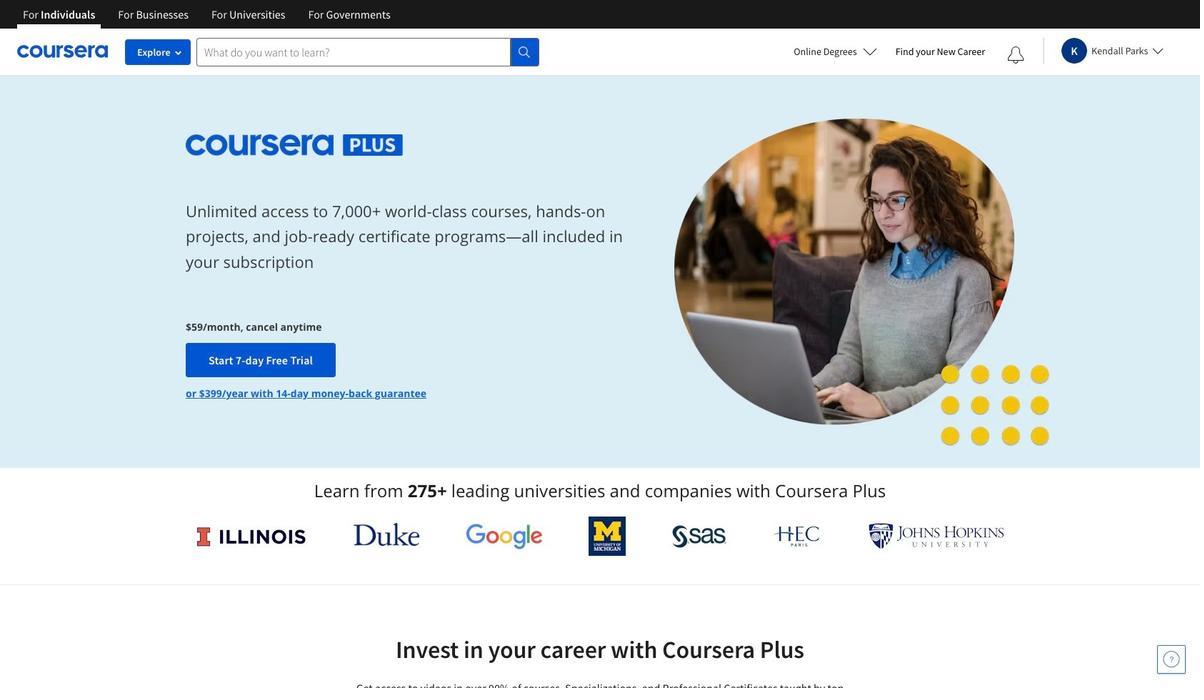 Task type: describe. For each thing, give the bounding box(es) containing it.
google image
[[466, 523, 543, 549]]

duke university image
[[353, 523, 419, 546]]

sas image
[[672, 525, 727, 548]]

university of illinois at urbana-champaign image
[[196, 525, 307, 548]]

banner navigation
[[11, 0, 402, 29]]

johns hopkins university image
[[869, 523, 1005, 549]]

university of michigan image
[[589, 517, 626, 556]]

coursera plus image
[[186, 134, 403, 156]]

hec paris image
[[773, 522, 823, 551]]



Task type: locate. For each thing, give the bounding box(es) containing it.
What do you want to learn? text field
[[196, 38, 511, 66]]

coursera image
[[17, 40, 108, 63]]

help center image
[[1163, 651, 1180, 668]]

None search field
[[196, 38, 539, 66]]



Task type: vqa. For each thing, say whether or not it's contained in the screenshot.
radio item
no



